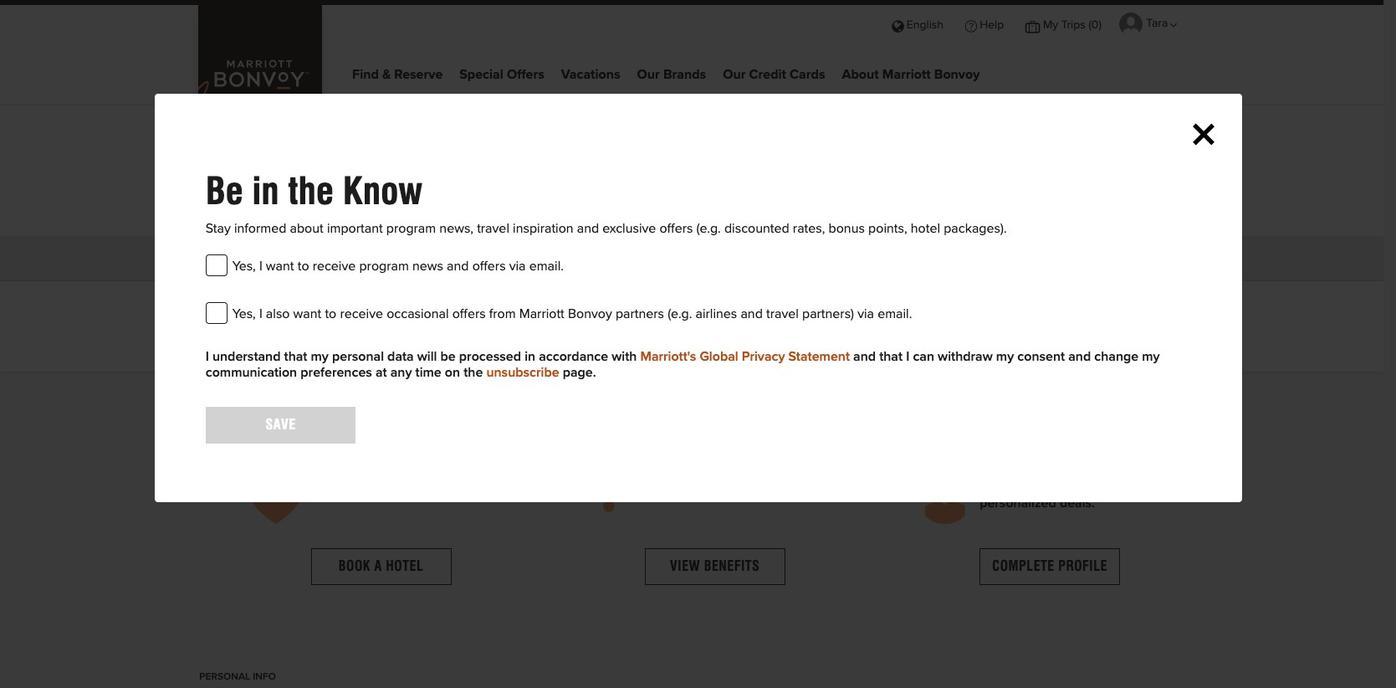 Task type: describe. For each thing, give the bounding box(es) containing it.
1 my from the left
[[311, 350, 329, 363]]

number
[[500, 315, 558, 331]]

profile
[[1059, 558, 1108, 574]]

can
[[914, 350, 935, 363]]

0 vertical spatial faster
[[245, 315, 288, 331]]

bonus
[[829, 222, 865, 235]]

suitcase image
[[1026, 19, 1041, 31]]

brands
[[664, 68, 707, 81]]

update
[[353, 315, 406, 331]]

book a hotel link
[[311, 548, 452, 585]]

save
[[266, 417, 296, 433]]

preferences
[[301, 365, 372, 379]]

cards
[[790, 68, 826, 81]]

complete for complete profile
[[993, 558, 1055, 574]]

airlines
[[696, 307, 738, 320]]

unsubscribe page.
[[487, 365, 596, 379]]

i down informed
[[259, 259, 263, 273]]

marriott's global privacy statement link
[[641, 350, 850, 363]]

0 horizontal spatial travel
[[477, 222, 510, 235]]

overview link
[[213, 249, 323, 266]]

1 horizontal spatial email.
[[878, 307, 913, 320]]

benefits
[[704, 558, 760, 574]]

start
[[536, 377, 588, 409]]

1 that from the left
[[284, 350, 308, 363]]

contacting
[[761, 315, 840, 331]]

yes, i also want to receive occasional offers from marriott bonvoy partners (e.g. airlines and travel partners) via email.
[[232, 307, 913, 320]]

update your phone number and email address link
[[353, 315, 698, 331]]

1 vertical spatial (e.g.
[[668, 307, 693, 320]]

deals.
[[1060, 496, 1096, 510]]

find
[[352, 68, 379, 81]]

help
[[980, 19, 1005, 31]]

about marriott bonvoy
[[842, 68, 980, 81]]

consent
[[1018, 350, 1066, 363]]

i left understand
[[206, 350, 209, 363]]

help image
[[966, 19, 977, 31]]

complete profile
[[993, 558, 1108, 574]]

english
[[907, 19, 944, 31]]

yes, for yes, i want to receive program news and offers via email.
[[232, 259, 256, 273]]

exploring.
[[594, 377, 700, 409]]

generic profile image
[[199, 132, 275, 208]]

1 vertical spatial want
[[293, 307, 322, 320]]

bonvoy inside dialogbox dialog
[[568, 307, 613, 320]]

arrow down image
[[1173, 21, 1179, 29]]

to down about
[[298, 259, 309, 273]]

on
[[445, 365, 460, 379]]

1 vertical spatial receive
[[340, 307, 383, 320]]

my for my trips (0)
[[1044, 19, 1059, 31]]

understand
[[213, 350, 281, 363]]

rates,
[[793, 222, 826, 235]]

find & reserve link
[[352, 63, 443, 88]]

and right the prior
[[741, 307, 763, 320]]

globe image
[[892, 19, 904, 31]]

view
[[671, 558, 701, 574]]

welcome to marriott bonvoy™. start exploring.
[[199, 377, 700, 409]]

1 vertical spatial travel
[[767, 307, 799, 320]]

and right news
[[447, 259, 469, 273]]

inspiration
[[513, 222, 574, 235]]

1 horizontal spatial via
[[858, 307, 875, 320]]

about
[[290, 222, 324, 235]]

yes, i want to receive program news and offers via email.
[[232, 259, 564, 273]]

0 vertical spatial email.
[[530, 259, 564, 273]]

be
[[206, 169, 243, 213]]

also
[[266, 307, 290, 320]]

our brands link
[[637, 63, 707, 88]]

stay
[[206, 222, 231, 235]]

address
[[639, 315, 698, 331]]

0 vertical spatial program
[[387, 222, 436, 235]]

important
[[327, 222, 383, 235]]

bonvoy inside about marriott bonvoy link
[[935, 68, 980, 81]]

dialogbox dialog
[[0, 0, 1397, 596]]

vacations link
[[562, 63, 621, 88]]

prior
[[703, 315, 738, 331]]

stay informed about important program news, travel inspiration and exclusive offers (e.g. discounted rates, bonus points, hotel packages).
[[206, 222, 1007, 235]]

to right welcome
[[305, 377, 325, 409]]

will
[[417, 350, 437, 363]]

complete your personal information for faster booking and personalized deals.
[[980, 466, 1184, 510]]

support.
[[911, 315, 974, 331]]

overview
[[233, 249, 303, 266]]

global
[[700, 350, 739, 363]]

0 vertical spatial want
[[266, 259, 294, 273]]

packages).
[[944, 222, 1007, 235]]

for
[[1052, 481, 1069, 495]]

global header - my account image
[[1120, 12, 1143, 36]]

time
[[416, 365, 442, 379]]

welcome
[[199, 377, 298, 409]]

that inside and that i can withdraw my consent and change my communication preferences at any time on the
[[880, 350, 903, 363]]

complete profile link
[[980, 548, 1121, 585]]

and left change
[[1069, 350, 1092, 363]]

points,
[[869, 222, 908, 235]]

communication
[[206, 365, 297, 379]]

our for our credit cards
[[723, 68, 746, 81]]

to left update
[[325, 307, 337, 320]]

unsubscribe
[[487, 365, 560, 379]]

news,
[[440, 222, 474, 235]]

english link
[[882, 5, 955, 43]]

and inside complete your personal information for faster booking and personalized deals.
[[1162, 481, 1184, 495]]

your inside complete your personal information for faster booking and personalized deals.
[[1042, 466, 1069, 480]]



Task type: locate. For each thing, give the bounding box(es) containing it.
2 horizontal spatial my
[[1143, 350, 1161, 363]]

via
[[509, 259, 526, 273], [858, 307, 875, 320]]

activity link
[[350, 249, 461, 266]]

for faster service, update your phone number and email address prior to contacting member support.
[[216, 315, 974, 331]]

and up accordance at the left bottom of page
[[562, 315, 590, 331]]

1 horizontal spatial in
[[525, 350, 536, 363]]

at
[[376, 365, 387, 379]]

special offers
[[460, 68, 545, 81]]

tara link
[[1113, 5, 1186, 43]]

1 horizontal spatial marriott
[[520, 307, 565, 320]]

privacy
[[742, 350, 786, 363]]

1 vertical spatial your
[[1042, 466, 1069, 480]]

1 horizontal spatial your
[[1042, 466, 1069, 480]]

your
[[410, 315, 444, 331], [1042, 466, 1069, 480]]

the right on
[[464, 365, 483, 379]]

data
[[388, 350, 414, 363]]

trips down inspiration
[[538, 249, 574, 266]]

that down service,
[[284, 350, 308, 363]]

1 horizontal spatial faster
[[1072, 481, 1106, 495]]

1 vertical spatial my
[[511, 249, 534, 266]]

1 vertical spatial email.
[[878, 307, 913, 320]]

my trips link
[[487, 249, 598, 266]]

complete inside complete your personal information for faster booking and personalized deals.
[[980, 466, 1038, 480]]

1 vertical spatial trips
[[538, 249, 574, 266]]

program
[[387, 222, 436, 235], [359, 259, 409, 273]]

personal info
[[199, 672, 276, 683]]

faster inside complete your personal information for faster booking and personalized deals.
[[1072, 481, 1106, 495]]

the
[[288, 169, 334, 213], [464, 365, 483, 379]]

2 horizontal spatial marriott
[[883, 68, 931, 81]]

and right booking
[[1162, 481, 1184, 495]]

withdraw
[[938, 350, 993, 363]]

personal up deals.
[[1072, 466, 1124, 480]]

receive
[[313, 259, 356, 273], [340, 307, 383, 320]]

1 horizontal spatial the
[[464, 365, 483, 379]]

0 horizontal spatial via
[[509, 259, 526, 273]]

that left can
[[880, 350, 903, 363]]

in up unsubscribe link
[[525, 350, 536, 363]]

the up about
[[288, 169, 334, 213]]

personal
[[199, 672, 250, 683]]

1 horizontal spatial our
[[723, 68, 746, 81]]

receive down important
[[313, 259, 356, 273]]

0 vertical spatial bonvoy
[[935, 68, 980, 81]]

1 vertical spatial the
[[464, 365, 483, 379]]

our left credit on the right of the page
[[723, 68, 746, 81]]

personalized
[[980, 496, 1057, 510]]

my trips (0)
[[1044, 19, 1102, 31]]

0 vertical spatial via
[[509, 259, 526, 273]]

0 vertical spatial in
[[252, 169, 279, 213]]

special offers link
[[460, 63, 545, 88]]

1 vertical spatial bonvoy
[[568, 307, 613, 320]]

view benefits link
[[645, 548, 786, 585]]

to right the prior
[[742, 315, 757, 331]]

my left consent
[[997, 350, 1015, 363]]

complete for complete your personal information for faster booking and personalized deals.
[[980, 466, 1038, 480]]

0 vertical spatial offers
[[660, 222, 693, 235]]

1 vertical spatial personal
[[1072, 466, 1124, 480]]

hotel
[[386, 558, 424, 574]]

from
[[489, 307, 516, 320]]

want down informed
[[266, 259, 294, 273]]

1 horizontal spatial travel
[[767, 307, 799, 320]]

0 vertical spatial your
[[410, 315, 444, 331]]

about
[[842, 68, 879, 81]]

faster up deals.
[[1072, 481, 1106, 495]]

0 vertical spatial receive
[[313, 259, 356, 273]]

hotel
[[911, 222, 941, 235]]

our credit cards
[[723, 68, 826, 81]]

0 horizontal spatial trips
[[538, 249, 574, 266]]

(0)
[[1089, 19, 1102, 31]]

yes, left also at the top left of page
[[232, 307, 256, 320]]

0 horizontal spatial marriott
[[332, 377, 417, 409]]

2 my from the left
[[997, 350, 1015, 363]]

marriott right about
[[883, 68, 931, 81]]

my right change
[[1143, 350, 1161, 363]]

member
[[844, 315, 906, 331]]

1 vertical spatial yes,
[[232, 307, 256, 320]]

and down the member
[[854, 350, 876, 363]]

0 horizontal spatial faster
[[245, 315, 288, 331]]

with
[[612, 350, 637, 363]]

about marriott bonvoy link
[[842, 63, 980, 88]]

personal up the "preferences"
[[332, 350, 384, 363]]

bonvoy down help image
[[935, 68, 980, 81]]

i left also at the top left of page
[[259, 307, 263, 320]]

be in the know
[[206, 169, 423, 213]]

and left exclusive on the top of the page
[[577, 222, 600, 235]]

1 vertical spatial faster
[[1072, 481, 1106, 495]]

change
[[1095, 350, 1139, 363]]

via right 'partners)'
[[858, 307, 875, 320]]

your up will
[[410, 315, 444, 331]]

1 horizontal spatial bonvoy
[[935, 68, 980, 81]]

help link
[[955, 5, 1015, 43]]

0 horizontal spatial our
[[637, 68, 660, 81]]

i inside and that i can withdraw my consent and change my communication preferences at any time on the
[[907, 350, 910, 363]]

1 our from the left
[[637, 68, 660, 81]]

exclusive
[[603, 222, 657, 235]]

marriott right from
[[520, 307, 565, 320]]

marriott's
[[641, 350, 697, 363]]

email. right 'partners)'
[[878, 307, 913, 320]]

my right suitcase icon
[[1044, 19, 1059, 31]]

0 horizontal spatial my
[[311, 350, 329, 363]]

informed
[[234, 222, 287, 235]]

partners
[[616, 307, 665, 320]]

a
[[375, 558, 382, 574]]

2 our from the left
[[723, 68, 746, 81]]

trips left (0)
[[1062, 19, 1086, 31]]

i
[[259, 259, 263, 273], [259, 307, 263, 320], [206, 350, 209, 363], [907, 350, 910, 363]]

my for my trips
[[511, 249, 534, 266]]

in up informed
[[252, 169, 279, 213]]

for
[[216, 315, 241, 331]]

2 that from the left
[[880, 350, 903, 363]]

reserve
[[395, 68, 443, 81]]

know
[[343, 169, 423, 213]]

i left can
[[907, 350, 910, 363]]

0 horizontal spatial (e.g.
[[668, 307, 693, 320]]

booking
[[1109, 481, 1158, 495]]

2 vertical spatial marriott
[[332, 377, 417, 409]]

2 yes, from the top
[[232, 307, 256, 320]]

travel
[[477, 222, 510, 235], [767, 307, 799, 320]]

complete
[[980, 466, 1038, 480], [993, 558, 1055, 574]]

0 horizontal spatial email.
[[530, 259, 564, 273]]

1 horizontal spatial personal
[[1072, 466, 1124, 480]]

0 vertical spatial (e.g.
[[697, 222, 721, 235]]

0 vertical spatial personal
[[332, 350, 384, 363]]

0 vertical spatial the
[[288, 169, 334, 213]]

accordance
[[539, 350, 609, 363]]

(e.g. left airlines
[[668, 307, 693, 320]]

book a hotel
[[339, 558, 424, 574]]

faster right for
[[245, 315, 288, 331]]

offers right exclusive on the top of the page
[[660, 222, 693, 235]]

complete left profile
[[993, 558, 1055, 574]]

1 vertical spatial in
[[525, 350, 536, 363]]

find & reserve
[[352, 68, 443, 81]]

0 vertical spatial my
[[1044, 19, 1059, 31]]

1 horizontal spatial (e.g.
[[697, 222, 721, 235]]

page.
[[563, 365, 596, 379]]

book
[[339, 558, 371, 574]]

marriott inside dialogbox dialog
[[520, 307, 565, 320]]

unsubscribe link
[[487, 365, 560, 379]]

statement
[[789, 350, 850, 363]]

in
[[252, 169, 279, 213], [525, 350, 536, 363]]

1 horizontal spatial that
[[880, 350, 903, 363]]

email. down inspiration
[[530, 259, 564, 273]]

0 horizontal spatial in
[[252, 169, 279, 213]]

my
[[1044, 19, 1059, 31], [511, 249, 534, 266]]

our for our brands
[[637, 68, 660, 81]]

my up the "preferences"
[[311, 350, 329, 363]]

0 horizontal spatial personal
[[332, 350, 384, 363]]

special
[[460, 68, 504, 81]]

yes, down informed
[[232, 259, 256, 273]]

0 vertical spatial complete
[[980, 466, 1038, 480]]

my
[[311, 350, 329, 363], [997, 350, 1015, 363], [1143, 350, 1161, 363]]

the inside and that i can withdraw my consent and change my communication preferences at any time on the
[[464, 365, 483, 379]]

1 vertical spatial marriott
[[520, 307, 565, 320]]

information
[[980, 481, 1049, 495]]

info
[[253, 672, 276, 683]]

discounted
[[725, 222, 790, 235]]

0 horizontal spatial that
[[284, 350, 308, 363]]

1 horizontal spatial my
[[997, 350, 1015, 363]]

our
[[637, 68, 660, 81], [723, 68, 746, 81]]

1 horizontal spatial trips
[[1062, 19, 1086, 31]]

news
[[413, 259, 444, 273]]

yes,
[[232, 259, 256, 273], [232, 307, 256, 320]]

offers left from
[[453, 307, 486, 320]]

via down inspiration
[[509, 259, 526, 273]]

occasional
[[387, 307, 449, 320]]

faster
[[245, 315, 288, 331], [1072, 481, 1106, 495]]

partners)
[[803, 307, 855, 320]]

and that i can withdraw my consent and change my communication preferences at any time on the
[[206, 350, 1161, 379]]

email.
[[530, 259, 564, 273], [878, 307, 913, 320]]

&
[[382, 68, 391, 81]]

want right also at the top left of page
[[293, 307, 322, 320]]

trips for my trips
[[538, 249, 574, 266]]

personal inside dialogbox dialog
[[332, 350, 384, 363]]

program up the 'activity' link
[[387, 222, 436, 235]]

1 vertical spatial via
[[858, 307, 875, 320]]

personal inside complete your personal information for faster booking and personalized deals.
[[1072, 466, 1124, 480]]

offers up from
[[473, 259, 506, 273]]

0 horizontal spatial your
[[410, 315, 444, 331]]

save button
[[206, 407, 356, 444]]

bonvoy up accordance at the left bottom of page
[[568, 307, 613, 320]]

travel left 'partners)'
[[767, 307, 799, 320]]

and
[[577, 222, 600, 235], [447, 259, 469, 273], [741, 307, 763, 320], [562, 315, 590, 331], [854, 350, 876, 363], [1069, 350, 1092, 363], [1162, 481, 1184, 495]]

1 vertical spatial program
[[359, 259, 409, 273]]

program left news
[[359, 259, 409, 273]]

receive left occasional
[[340, 307, 383, 320]]

travel right "news,"
[[477, 222, 510, 235]]

1 vertical spatial complete
[[993, 558, 1055, 574]]

(e.g. left discounted
[[697, 222, 721, 235]]

service,
[[292, 315, 349, 331]]

processed
[[459, 350, 521, 363]]

complete up information
[[980, 466, 1038, 480]]

0 horizontal spatial the
[[288, 169, 334, 213]]

our left 'brands'
[[637, 68, 660, 81]]

bonvoy™.
[[424, 377, 530, 409]]

be
[[441, 350, 456, 363]]

1 horizontal spatial my
[[1044, 19, 1059, 31]]

0 vertical spatial travel
[[477, 222, 510, 235]]

3 my from the left
[[1143, 350, 1161, 363]]

complete inside "link"
[[993, 558, 1055, 574]]

activity
[[378, 249, 433, 266]]

0 horizontal spatial my
[[511, 249, 534, 266]]

credit
[[750, 68, 787, 81]]

our credit cards link
[[723, 63, 826, 88]]

0 vertical spatial trips
[[1062, 19, 1086, 31]]

1 vertical spatial offers
[[473, 259, 506, 273]]

marriott down data
[[332, 377, 417, 409]]

0 vertical spatial marriott
[[883, 68, 931, 81]]

phone
[[448, 315, 496, 331]]

yes, for yes, i also want to receive occasional offers from marriott bonvoy partners (e.g. airlines and travel partners) via email.
[[232, 307, 256, 320]]

bonvoy
[[935, 68, 980, 81], [568, 307, 613, 320]]

trips for my trips (0)
[[1062, 19, 1086, 31]]

my trips
[[511, 249, 574, 266]]

0 horizontal spatial bonvoy
[[568, 307, 613, 320]]

tara
[[1147, 18, 1169, 29]]

my down inspiration
[[511, 249, 534, 266]]

your up for
[[1042, 466, 1069, 480]]

2 vertical spatial offers
[[453, 307, 486, 320]]

1 yes, from the top
[[232, 259, 256, 273]]

0 vertical spatial yes,
[[232, 259, 256, 273]]



Task type: vqa. For each thing, say whether or not it's contained in the screenshot.
Car rental desk (434)
no



